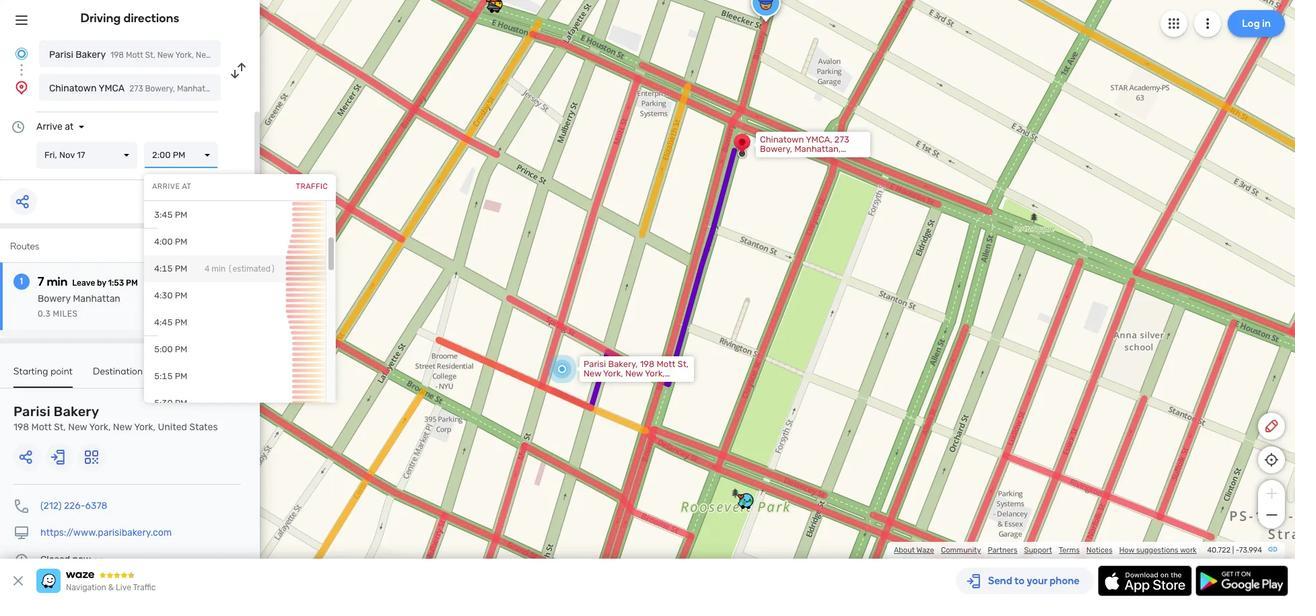 Task type: describe. For each thing, give the bounding box(es) containing it.
1
[[20, 276, 23, 287]]

3:30 pm option
[[144, 175, 326, 202]]

destination button
[[93, 366, 143, 387]]

chevron down image
[[91, 555, 107, 566]]

3:30 pm
[[154, 183, 187, 193]]

st, inside parisi bakery, 198 mott st, new york, new york, united states
[[678, 360, 689, 370]]

zoom in image
[[1263, 486, 1280, 502]]

4:00 pm option
[[144, 229, 326, 256]]

0.3
[[38, 310, 51, 319]]

5:00
[[154, 345, 173, 355]]

7
[[38, 275, 44, 289]]

by
[[97, 279, 106, 288]]

fri, nov 17 list box
[[36, 142, 137, 169]]

call image
[[13, 499, 30, 515]]

0 vertical spatial at
[[65, 121, 74, 133]]

5:30
[[154, 399, 173, 409]]

starting point button
[[13, 366, 73, 388]]

2:00
[[152, 150, 171, 160]]

-
[[1236, 547, 1239, 555]]

0 horizontal spatial arrive at
[[36, 121, 74, 133]]

states inside chinatown ymca 273 bowery, manhattan, united states
[[249, 84, 273, 94]]

partners link
[[988, 547, 1018, 555]]

5:15
[[154, 372, 173, 382]]

3:45 pm
[[154, 210, 187, 220]]

273 for ymca
[[129, 84, 143, 94]]

4:15
[[154, 264, 173, 274]]

pm for 3:30 pm
[[175, 183, 187, 193]]

pm for 4:00 pm
[[175, 237, 187, 247]]

4:45 pm option
[[144, 310, 326, 337]]

closed now button
[[40, 555, 107, 566]]

2 vertical spatial st,
[[54, 422, 66, 434]]

0 vertical spatial arrive
[[36, 121, 62, 133]]

pm inside 7 min leave by 1:53 pm
[[126, 279, 138, 288]]

driving
[[80, 11, 121, 26]]

navigation
[[66, 584, 106, 593]]

directions
[[124, 11, 179, 26]]

2:00 pm
[[152, 150, 185, 160]]

5:00 pm option
[[144, 337, 326, 364]]

states inside the chinatown ymca, 273 bowery, manhattan, united states
[[789, 153, 816, 164]]

notices
[[1087, 547, 1113, 555]]

closed now
[[40, 555, 91, 566]]

198 inside parisi bakery, 198 mott st, new york, new york, united states
[[640, 360, 655, 370]]

driving directions
[[80, 11, 179, 26]]

manhattan, for ymca
[[177, 84, 220, 94]]

40.722 | -73.994
[[1207, 547, 1262, 555]]

6378
[[85, 501, 107, 512]]

best
[[220, 279, 240, 287]]

5:30 pm option
[[144, 390, 326, 417]]

bakery,
[[608, 360, 638, 370]]

united inside parisi bakery, 198 mott st, new york, new york, united states
[[584, 378, 611, 388]]

4 min (estimated)
[[205, 265, 276, 274]]

0 vertical spatial parisi bakery 198 mott st, new york, new york, united states
[[49, 49, 286, 61]]

about
[[894, 547, 915, 555]]

min for 4
[[212, 265, 226, 274]]

community link
[[941, 547, 981, 555]]

community
[[941, 547, 981, 555]]

starting point
[[13, 366, 73, 378]]

4
[[205, 265, 210, 274]]

parisi inside parisi bakery 198 mott st, new york, new york, united states
[[13, 404, 50, 420]]

3:30
[[154, 183, 173, 193]]

bowery, for ymca,
[[760, 144, 792, 154]]

navigation & live traffic
[[66, 584, 156, 593]]

how
[[1119, 547, 1135, 555]]

fri,
[[44, 150, 57, 160]]

terms link
[[1059, 547, 1080, 555]]

point
[[51, 366, 73, 378]]

bowery
[[38, 294, 71, 305]]

ymca
[[99, 83, 125, 94]]

3:45 pm option
[[144, 202, 326, 229]]

1 vertical spatial parisi bakery 198 mott st, new york, new york, united states
[[13, 404, 218, 434]]

states inside parisi bakery, 198 mott st, new york, new york, united states
[[613, 378, 639, 388]]

|
[[1233, 547, 1234, 555]]

link image
[[1268, 545, 1278, 555]]

4:00
[[154, 237, 173, 247]]

terms
[[1059, 547, 1080, 555]]

manhattan
[[73, 294, 120, 305]]

pm for 3:45 pm
[[175, 210, 187, 220]]

location image
[[13, 79, 30, 96]]

3:45
[[154, 210, 173, 220]]

support
[[1024, 547, 1052, 555]]

destination
[[93, 366, 143, 378]]

4:30 pm
[[154, 291, 187, 301]]

73.994
[[1239, 547, 1262, 555]]

2 vertical spatial mott
[[31, 422, 52, 434]]

clock image
[[13, 553, 30, 569]]



Task type: vqa. For each thing, say whether or not it's contained in the screenshot.
the Onsite
no



Task type: locate. For each thing, give the bounding box(es) containing it.
pm right 2:00 at the left top of page
[[173, 150, 185, 160]]

273
[[129, 84, 143, 94], [835, 135, 849, 145]]

40.722
[[1207, 547, 1231, 555]]

parisi bakery 198 mott st, new york, new york, united states up chinatown ymca 273 bowery, manhattan, united states
[[49, 49, 286, 61]]

2 vertical spatial 198
[[13, 422, 29, 434]]

1 horizontal spatial min
[[212, 265, 226, 274]]

bowery,
[[145, 84, 175, 94], [760, 144, 792, 154]]

at right 3:30
[[182, 183, 192, 191]]

current location image
[[13, 46, 30, 62]]

zoom out image
[[1263, 508, 1280, 524]]

mott down driving directions
[[126, 50, 143, 60]]

pm inside option
[[175, 264, 187, 274]]

parisi left bakery,
[[584, 360, 606, 370]]

2:00 pm list box
[[144, 142, 218, 169]]

1 vertical spatial mott
[[657, 360, 675, 370]]

1 horizontal spatial manhattan,
[[795, 144, 841, 154]]

4:45 pm
[[154, 318, 187, 328]]

bowery, inside the chinatown ymca, 273 bowery, manhattan, united states
[[760, 144, 792, 154]]

live
[[116, 584, 131, 593]]

chinatown for ymca
[[49, 83, 97, 94]]

1 horizontal spatial bowery,
[[760, 144, 792, 154]]

how suggestions work link
[[1119, 547, 1197, 555]]

pm inside list box
[[173, 150, 185, 160]]

pm for 4:15 pm
[[175, 264, 187, 274]]

clock image
[[10, 119, 26, 135]]

leave
[[72, 279, 95, 288]]

1 vertical spatial traffic
[[133, 584, 156, 593]]

ymca,
[[806, 135, 832, 145]]

17
[[77, 150, 85, 160]]

united inside chinatown ymca 273 bowery, manhattan, united states
[[222, 84, 247, 94]]

1 horizontal spatial traffic
[[296, 183, 328, 191]]

0 vertical spatial bowery,
[[145, 84, 175, 94]]

pm right '5:15'
[[175, 372, 187, 382]]

about waze community partners support terms notices how suggestions work
[[894, 547, 1197, 555]]

about waze link
[[894, 547, 934, 555]]

0 vertical spatial min
[[212, 265, 226, 274]]

parisi down starting point button
[[13, 404, 50, 420]]

united inside the chinatown ymca, 273 bowery, manhattan, united states
[[760, 153, 787, 164]]

pm for 5:00 pm
[[175, 345, 187, 355]]

chinatown left the ymca,
[[760, 135, 804, 145]]

mott inside parisi bakery, 198 mott st, new york, new york, united states
[[657, 360, 675, 370]]

computer image
[[13, 526, 30, 542]]

1 horizontal spatial 273
[[835, 135, 849, 145]]

0 vertical spatial chinatown
[[49, 83, 97, 94]]

0 horizontal spatial arrive
[[36, 121, 62, 133]]

198 up ymca
[[110, 50, 124, 60]]

pencil image
[[1264, 419, 1280, 435]]

4:15 pm option
[[144, 256, 326, 283]]

min right 7
[[47, 275, 67, 289]]

273 inside the chinatown ymca, 273 bowery, manhattan, united states
[[835, 135, 849, 145]]

pm for 4:30 pm
[[175, 291, 187, 301]]

min for 7
[[47, 275, 67, 289]]

pm inside 'option'
[[175, 399, 187, 409]]

st, right bakery,
[[678, 360, 689, 370]]

273 right ymca
[[129, 84, 143, 94]]

min
[[212, 265, 226, 274], [47, 275, 67, 289]]

0 vertical spatial manhattan,
[[177, 84, 220, 94]]

(212) 226-6378
[[40, 501, 107, 512]]

0 vertical spatial arrive at
[[36, 121, 74, 133]]

pm right 4:30
[[175, 291, 187, 301]]

arrive at up 3:45 pm
[[152, 183, 192, 191]]

starting
[[13, 366, 48, 378]]

pm right 4:15
[[175, 264, 187, 274]]

0 horizontal spatial bowery,
[[145, 84, 175, 94]]

suggestions
[[1136, 547, 1179, 555]]

now
[[72, 555, 91, 566]]

273 right the ymca,
[[835, 135, 849, 145]]

manhattan, inside the chinatown ymca, 273 bowery, manhattan, united states
[[795, 144, 841, 154]]

waze
[[917, 547, 934, 555]]

198 down starting point button
[[13, 422, 29, 434]]

0 vertical spatial bakery
[[76, 49, 106, 61]]

pm right "3:45"
[[175, 210, 187, 220]]

5:30 pm
[[154, 399, 187, 409]]

0 vertical spatial mott
[[126, 50, 143, 60]]

bowery, right ymca
[[145, 84, 175, 94]]

1 vertical spatial at
[[182, 183, 192, 191]]

parisi bakery, 198 mott st, new york, new york, united states
[[584, 360, 689, 388]]

1 vertical spatial min
[[47, 275, 67, 289]]

mott
[[126, 50, 143, 60], [657, 360, 675, 370], [31, 422, 52, 434]]

1:53
[[108, 279, 124, 288]]

4:45
[[154, 318, 173, 328]]

bowery, left the ymca,
[[760, 144, 792, 154]]

2 horizontal spatial mott
[[657, 360, 675, 370]]

bakery inside parisi bakery 198 mott st, new york, new york, united states
[[54, 404, 99, 420]]

0 horizontal spatial 273
[[129, 84, 143, 94]]

pm for 4:45 pm
[[175, 318, 187, 328]]

pm for 5:30 pm
[[175, 399, 187, 409]]

https://www.parisibakery.com link
[[40, 528, 172, 539]]

pm right 4:45
[[175, 318, 187, 328]]

5:15 pm option
[[144, 364, 326, 390]]

https://www.parisibakery.com
[[40, 528, 172, 539]]

1 vertical spatial 273
[[835, 135, 849, 145]]

chinatown inside the chinatown ymca, 273 bowery, manhattan, united states
[[760, 135, 804, 145]]

st,
[[145, 50, 155, 60], [678, 360, 689, 370], [54, 422, 66, 434]]

bowery manhattan 0.3 miles
[[38, 294, 120, 319]]

york,
[[175, 50, 194, 60], [214, 50, 232, 60], [603, 369, 623, 379], [645, 369, 665, 379], [89, 422, 111, 434], [134, 422, 156, 434]]

pm right 5:00
[[175, 345, 187, 355]]

chinatown
[[49, 83, 97, 94], [760, 135, 804, 145]]

5:00 pm
[[154, 345, 187, 355]]

at
[[65, 121, 74, 133], [182, 183, 192, 191]]

2 horizontal spatial st,
[[678, 360, 689, 370]]

1 vertical spatial parisi
[[584, 360, 606, 370]]

2 horizontal spatial 198
[[640, 360, 655, 370]]

pm for 5:15 pm
[[175, 372, 187, 382]]

226-
[[64, 501, 85, 512]]

0 vertical spatial 273
[[129, 84, 143, 94]]

0 horizontal spatial traffic
[[133, 584, 156, 593]]

5:15 pm
[[154, 372, 187, 382]]

1 horizontal spatial chinatown
[[760, 135, 804, 145]]

198
[[110, 50, 124, 60], [640, 360, 655, 370], [13, 422, 29, 434]]

st, up chinatown ymca 273 bowery, manhattan, united states
[[145, 50, 155, 60]]

4:30
[[154, 291, 173, 301]]

4:30 pm option
[[144, 283, 326, 310]]

1 vertical spatial bakery
[[54, 404, 99, 420]]

chinatown ymca 273 bowery, manhattan, united states
[[49, 83, 273, 94]]

arrive
[[36, 121, 62, 133], [152, 183, 180, 191]]

0 horizontal spatial at
[[65, 121, 74, 133]]

united
[[234, 50, 259, 60], [222, 84, 247, 94], [760, 153, 787, 164], [584, 378, 611, 388], [158, 422, 187, 434]]

pm right 3:30
[[175, 183, 187, 193]]

4:15 pm
[[154, 264, 187, 274]]

pm for 2:00 pm
[[173, 150, 185, 160]]

notices link
[[1087, 547, 1113, 555]]

chinatown left ymca
[[49, 83, 97, 94]]

bowery, inside chinatown ymca 273 bowery, manhattan, united states
[[145, 84, 175, 94]]

0 vertical spatial st,
[[145, 50, 155, 60]]

manhattan, inside chinatown ymca 273 bowery, manhattan, united states
[[177, 84, 220, 94]]

bakery down driving
[[76, 49, 106, 61]]

work
[[1180, 547, 1197, 555]]

0 horizontal spatial st,
[[54, 422, 66, 434]]

1 horizontal spatial arrive
[[152, 183, 180, 191]]

0 vertical spatial 198
[[110, 50, 124, 60]]

1 vertical spatial manhattan,
[[795, 144, 841, 154]]

1 horizontal spatial 198
[[110, 50, 124, 60]]

1 vertical spatial arrive at
[[152, 183, 192, 191]]

0 vertical spatial traffic
[[296, 183, 328, 191]]

min inside 4:15 pm option
[[212, 265, 226, 274]]

0 vertical spatial parisi
[[49, 49, 73, 61]]

pm right 1:53
[[126, 279, 138, 288]]

(estimated)
[[228, 265, 276, 274]]

pm right the 4:00
[[175, 237, 187, 247]]

1 horizontal spatial arrive at
[[152, 183, 192, 191]]

new
[[157, 50, 174, 60], [196, 50, 212, 60], [584, 369, 601, 379], [625, 369, 643, 379], [68, 422, 87, 434], [113, 422, 132, 434]]

parisi bakery 198 mott st, new york, new york, united states
[[49, 49, 286, 61], [13, 404, 218, 434]]

&
[[108, 584, 114, 593]]

bowery, for ymca
[[145, 84, 175, 94]]

min right '4'
[[212, 265, 226, 274]]

1 horizontal spatial at
[[182, 183, 192, 191]]

0 horizontal spatial min
[[47, 275, 67, 289]]

0 horizontal spatial chinatown
[[49, 83, 97, 94]]

manhattan,
[[177, 84, 220, 94], [795, 144, 841, 154]]

273 inside chinatown ymca 273 bowery, manhattan, united states
[[129, 84, 143, 94]]

1 vertical spatial bowery,
[[760, 144, 792, 154]]

bakery
[[76, 49, 106, 61], [54, 404, 99, 420]]

arrive at
[[36, 121, 74, 133], [152, 183, 192, 191]]

parisi right current location icon
[[49, 49, 73, 61]]

1 horizontal spatial st,
[[145, 50, 155, 60]]

1 vertical spatial 198
[[640, 360, 655, 370]]

support link
[[1024, 547, 1052, 555]]

arrive up fri,
[[36, 121, 62, 133]]

parisi
[[49, 49, 73, 61], [584, 360, 606, 370], [13, 404, 50, 420]]

partners
[[988, 547, 1018, 555]]

1 vertical spatial st,
[[678, 360, 689, 370]]

st, down starting point button
[[54, 422, 66, 434]]

(212)
[[40, 501, 62, 512]]

pm inside "option"
[[175, 237, 187, 247]]

pm
[[173, 150, 185, 160], [175, 183, 187, 193], [175, 210, 187, 220], [175, 237, 187, 247], [175, 264, 187, 274], [126, 279, 138, 288], [175, 291, 187, 301], [175, 318, 187, 328], [175, 345, 187, 355], [175, 372, 187, 382], [175, 399, 187, 409]]

(212) 226-6378 link
[[40, 501, 107, 512]]

arrive up "3:45"
[[152, 183, 180, 191]]

arrive at up fri,
[[36, 121, 74, 133]]

pm right 5:30
[[175, 399, 187, 409]]

x image
[[10, 574, 26, 590]]

states
[[261, 50, 286, 60], [249, 84, 273, 94], [789, 153, 816, 164], [613, 378, 639, 388], [189, 422, 218, 434]]

1 vertical spatial chinatown
[[760, 135, 804, 145]]

0 horizontal spatial mott
[[31, 422, 52, 434]]

198 right bakery,
[[640, 360, 655, 370]]

273 for ymca,
[[835, 135, 849, 145]]

mott right bakery,
[[657, 360, 675, 370]]

manhattan, for ymca,
[[795, 144, 841, 154]]

bakery down point
[[54, 404, 99, 420]]

4:00 pm
[[154, 237, 187, 247]]

chinatown for ymca,
[[760, 135, 804, 145]]

fri, nov 17
[[44, 150, 85, 160]]

chinatown ymca, 273 bowery, manhattan, united states
[[760, 135, 849, 164]]

closed
[[40, 555, 70, 566]]

miles
[[53, 310, 78, 319]]

2 vertical spatial parisi
[[13, 404, 50, 420]]

0 horizontal spatial manhattan,
[[177, 84, 220, 94]]

1 horizontal spatial mott
[[126, 50, 143, 60]]

1 vertical spatial arrive
[[152, 183, 180, 191]]

nov
[[59, 150, 75, 160]]

mott down starting point button
[[31, 422, 52, 434]]

0 horizontal spatial 198
[[13, 422, 29, 434]]

parisi bakery 198 mott st, new york, new york, united states down destination button
[[13, 404, 218, 434]]

7 min leave by 1:53 pm
[[38, 275, 138, 289]]

parisi inside parisi bakery, 198 mott st, new york, new york, united states
[[584, 360, 606, 370]]

routes
[[10, 241, 39, 252]]

at up nov
[[65, 121, 74, 133]]



